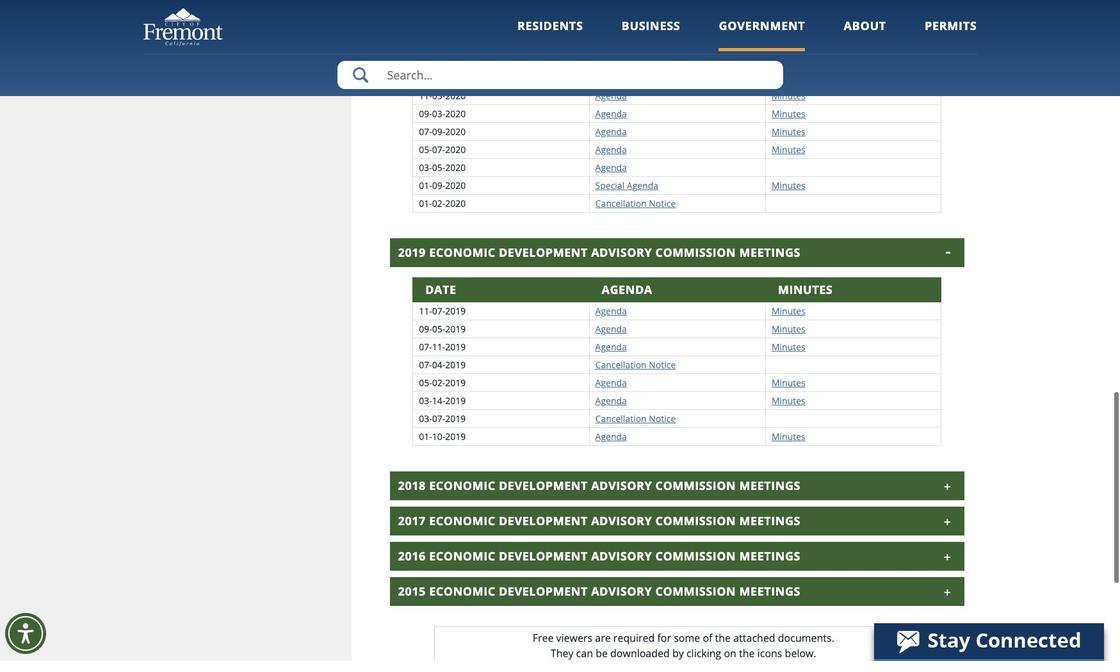 Task type: locate. For each thing, give the bounding box(es) containing it.
9 minutes link from the top
[[772, 377, 806, 389]]

1 economic from the top
[[429, 29, 496, 45]]

2019 economic development advisory commission meetings
[[398, 245, 801, 260]]

10 minutes link from the top
[[772, 394, 806, 407]]

02- down 01-09-2020 on the left of page
[[432, 197, 446, 209]]

documents.
[[779, 631, 835, 645]]

notice for 2020 economic development advisory commission meetings
[[649, 197, 676, 209]]

05- down 05-07-2020
[[432, 161, 446, 173]]

2019 down 11-07-2019
[[446, 323, 466, 335]]

2020 economic development advisory commission meetings
[[398, 29, 801, 45]]

3 minutes link from the top
[[772, 125, 806, 138]]

agenda for 11-05-2020
[[596, 89, 627, 102]]

agenda link for 07-09-2020
[[596, 125, 627, 138]]

2019 for 11-07-2019
[[446, 305, 466, 317]]

date up 11-07-2019
[[426, 282, 457, 297]]

2 02- from the top
[[432, 377, 446, 389]]

6 commission from the top
[[656, 584, 737, 599]]

04-
[[432, 359, 446, 371]]

minutes for 11-05-2020
[[772, 89, 806, 102]]

14-
[[432, 394, 446, 407]]

advisory
[[592, 29, 653, 45], [592, 245, 653, 260], [592, 478, 653, 493], [592, 513, 653, 528], [592, 548, 653, 564], [592, 584, 653, 599]]

about link
[[844, 18, 887, 51]]

date for 2020
[[426, 66, 457, 82]]

05- down 07-09-2020
[[419, 143, 432, 155]]

0 vertical spatial date
[[426, 66, 457, 82]]

1 vertical spatial cancellation notice link
[[596, 359, 676, 371]]

government
[[719, 18, 806, 33]]

minutes link for 01-09-2020
[[772, 179, 806, 191]]

5 meetings from the top
[[740, 548, 801, 564]]

attached
[[734, 631, 776, 645]]

agenda link for 09-03-2020
[[596, 107, 627, 120]]

09- down 11-05-2020
[[419, 107, 432, 120]]

3 economic from the top
[[429, 478, 496, 493]]

about
[[844, 18, 887, 33]]

2 commission from the top
[[656, 245, 737, 260]]

3 cancellation notice from the top
[[596, 412, 676, 425]]

4 development from the top
[[499, 513, 588, 528]]

economic up 11-05-2020
[[429, 29, 496, 45]]

6 agenda link from the top
[[596, 305, 627, 317]]

meetings for 2015 economic development advisory commission meetings
[[740, 584, 801, 599]]

economic for 2017
[[429, 513, 496, 528]]

1 cancellation notice from the top
[[596, 197, 676, 209]]

2 minutes link from the top
[[772, 107, 806, 120]]

1 vertical spatial 01-
[[419, 197, 432, 209]]

3 01- from the top
[[419, 430, 432, 443]]

0 vertical spatial 01-
[[419, 179, 432, 191]]

03- up "03-07-2019"
[[419, 394, 432, 407]]

2019 down 07-11-2019
[[446, 359, 466, 371]]

03-07-2019
[[419, 412, 466, 425]]

4 minutes link from the top
[[772, 143, 806, 155]]

2 vertical spatial cancellation
[[596, 412, 647, 425]]

agenda link for 07-11-2019
[[596, 341, 627, 353]]

6 advisory from the top
[[592, 584, 653, 599]]

02-
[[432, 197, 446, 209], [432, 377, 446, 389]]

01-
[[419, 179, 432, 191], [419, 197, 432, 209], [419, 430, 432, 443]]

09-
[[419, 107, 432, 120], [432, 125, 446, 138], [432, 179, 446, 191], [419, 323, 432, 335]]

6 minutes link from the top
[[772, 305, 806, 317]]

2019 up "09-05-2019" on the left of the page
[[446, 305, 466, 317]]

2 advisory from the top
[[592, 245, 653, 260]]

minutes for 07-11-2019
[[772, 341, 806, 353]]

1 commission from the top
[[656, 29, 737, 45]]

agenda for 03-05-2020
[[596, 161, 627, 173]]

03- down 05-07-2020
[[419, 161, 432, 173]]

03-05-2020
[[419, 161, 466, 173]]

1 meetings from the top
[[740, 29, 801, 45]]

the
[[716, 631, 731, 645], [740, 646, 755, 660]]

1 vertical spatial cancellation notice
[[596, 359, 676, 371]]

commission for 2016 economic development advisory commission meetings
[[656, 548, 737, 564]]

2019 down "09-05-2019" on the left of the page
[[446, 341, 466, 353]]

2019 down "03-07-2019"
[[446, 430, 466, 443]]

3 agenda link from the top
[[596, 125, 627, 138]]

03- up '10-' on the left of page
[[419, 412, 432, 425]]

8 minutes link from the top
[[772, 341, 806, 353]]

0 vertical spatial notice
[[649, 197, 676, 209]]

1 vertical spatial cancellation
[[596, 359, 647, 371]]

3 meetings from the top
[[740, 478, 801, 493]]

1 agenda link from the top
[[596, 89, 627, 102]]

10 agenda link from the top
[[596, 394, 627, 407]]

7 agenda link from the top
[[596, 323, 627, 335]]

agenda for 05-07-2020
[[596, 143, 627, 155]]

permits link
[[925, 18, 978, 51]]

economic for 2016
[[429, 548, 496, 564]]

1 notice from the top
[[649, 197, 676, 209]]

07- down 09-03-2020
[[419, 125, 432, 138]]

minutes for 05-07-2020
[[772, 143, 806, 155]]

7 minutes link from the top
[[772, 323, 806, 335]]

1 vertical spatial 02-
[[432, 377, 446, 389]]

07- down 07-09-2020
[[432, 143, 446, 155]]

05-
[[432, 89, 446, 102], [419, 143, 432, 155], [432, 161, 446, 173], [432, 323, 446, 335], [419, 377, 432, 389]]

1 01- from the top
[[419, 179, 432, 191]]

0 vertical spatial 02-
[[432, 197, 446, 209]]

07- up '10-' on the left of page
[[432, 412, 446, 425]]

minutes link for 03-14-2019
[[772, 394, 806, 407]]

0 horizontal spatial the
[[716, 631, 731, 645]]

2020 for 01-02-2020
[[446, 197, 466, 209]]

2016 economic development advisory commission meetings
[[398, 548, 801, 564]]

cancellation
[[596, 197, 647, 209], [596, 359, 647, 371], [596, 412, 647, 425]]

1 advisory from the top
[[592, 29, 653, 45]]

11 agenda link from the top
[[596, 430, 627, 443]]

2019 down 07-04-2019
[[446, 377, 466, 389]]

cancellation notice link for 2020 economic development advisory commission meetings
[[596, 197, 676, 209]]

11- for 2020
[[419, 89, 432, 102]]

6 meetings from the top
[[740, 584, 801, 599]]

meetings for 2016 economic development advisory commission meetings
[[740, 548, 801, 564]]

05- up 09-03-2020
[[432, 89, 446, 102]]

2 vertical spatial notice
[[649, 412, 676, 425]]

date up 11-05-2020
[[426, 66, 457, 82]]

07-
[[419, 125, 432, 138], [432, 143, 446, 155], [432, 305, 446, 317], [419, 341, 432, 353], [419, 359, 432, 371], [432, 412, 446, 425]]

01-09-2020
[[419, 179, 466, 191]]

icons
[[758, 646, 783, 660]]

be
[[596, 646, 608, 660]]

economic
[[429, 29, 496, 45], [429, 245, 496, 260], [429, 478, 496, 493], [429, 513, 496, 528], [429, 548, 496, 564], [429, 584, 496, 599]]

agenda link
[[596, 89, 627, 102], [596, 107, 627, 120], [596, 125, 627, 138], [596, 143, 627, 155], [596, 161, 627, 173], [596, 305, 627, 317], [596, 323, 627, 335], [596, 341, 627, 353], [596, 377, 627, 389], [596, 394, 627, 407], [596, 430, 627, 443]]

03-
[[432, 107, 446, 120], [419, 161, 432, 173], [419, 394, 432, 407], [419, 412, 432, 425]]

2019 up "03-07-2019"
[[446, 394, 466, 407]]

economic for 2019
[[429, 245, 496, 260]]

5 economic from the top
[[429, 548, 496, 564]]

03-14-2019
[[419, 394, 466, 407]]

11- up 09-03-2020
[[419, 89, 432, 102]]

4 meetings from the top
[[740, 513, 801, 528]]

2 vertical spatial cancellation notice
[[596, 412, 676, 425]]

2 economic from the top
[[429, 245, 496, 260]]

3 cancellation notice link from the top
[[596, 412, 676, 425]]

2019 up the 01-10-2019
[[446, 412, 466, 425]]

1 vertical spatial date
[[426, 282, 457, 297]]

agenda for 03-14-2019
[[596, 394, 627, 407]]

05-02-2019
[[419, 377, 466, 389]]

3 development from the top
[[499, 478, 588, 493]]

01- down "03-07-2019"
[[419, 430, 432, 443]]

commission for 2015 economic development advisory commission meetings
[[656, 584, 737, 599]]

0 vertical spatial cancellation notice link
[[596, 197, 676, 209]]

2 date from the top
[[426, 282, 457, 297]]

minutes link
[[772, 89, 806, 102], [772, 107, 806, 120], [772, 125, 806, 138], [772, 143, 806, 155], [772, 179, 806, 191], [772, 305, 806, 317], [772, 323, 806, 335], [772, 341, 806, 353], [772, 377, 806, 389], [772, 394, 806, 407], [772, 430, 806, 443]]

agenda link for 03-14-2019
[[596, 394, 627, 407]]

1 02- from the top
[[432, 197, 446, 209]]

4 commission from the top
[[656, 513, 737, 528]]

5 advisory from the top
[[592, 548, 653, 564]]

5 development from the top
[[499, 548, 588, 564]]

minutes
[[779, 66, 833, 82], [772, 89, 806, 102], [772, 107, 806, 120], [772, 125, 806, 138], [772, 143, 806, 155], [772, 179, 806, 191], [779, 282, 833, 297], [772, 305, 806, 317], [772, 323, 806, 335], [772, 341, 806, 353], [772, 377, 806, 389], [772, 394, 806, 407], [772, 430, 806, 443]]

notice
[[649, 197, 676, 209], [649, 359, 676, 371], [649, 412, 676, 425]]

07-09-2020
[[419, 125, 466, 138]]

1 minutes link from the top
[[772, 89, 806, 102]]

commission for 2020 economic development advisory commission meetings
[[656, 29, 737, 45]]

8 agenda link from the top
[[596, 341, 627, 353]]

0 vertical spatial cancellation
[[596, 197, 647, 209]]

meetings
[[740, 29, 801, 45], [740, 245, 801, 260], [740, 478, 801, 493], [740, 513, 801, 528], [740, 548, 801, 564], [740, 584, 801, 599]]

development for 2018
[[499, 478, 588, 493]]

2 meetings from the top
[[740, 245, 801, 260]]

1 development from the top
[[499, 29, 588, 45]]

01- down 03-05-2020
[[419, 179, 432, 191]]

agenda link for 01-10-2019
[[596, 430, 627, 443]]

01- down 01-09-2020 on the left of page
[[419, 197, 432, 209]]

2 vertical spatial cancellation notice link
[[596, 412, 676, 425]]

2 01- from the top
[[419, 197, 432, 209]]

3 cancellation from the top
[[596, 412, 647, 425]]

05- up 14-
[[419, 377, 432, 389]]

11- up "09-05-2019" on the left of the page
[[419, 305, 432, 317]]

agenda for 09-05-2019
[[596, 323, 627, 335]]

date for 2019
[[426, 282, 457, 297]]

07- up "09-05-2019" on the left of the page
[[432, 305, 446, 317]]

05- for 03-
[[432, 161, 446, 173]]

2019 for 03-14-2019
[[446, 394, 466, 407]]

0 vertical spatial cancellation notice
[[596, 197, 676, 209]]

development for 2016
[[499, 548, 588, 564]]

4 advisory from the top
[[592, 513, 653, 528]]

business link
[[622, 18, 681, 51]]

viewers
[[557, 631, 593, 645]]

cancellation notice link
[[596, 197, 676, 209], [596, 359, 676, 371], [596, 412, 676, 425]]

economic for 2015
[[429, 584, 496, 599]]

5 agenda link from the top
[[596, 161, 627, 173]]

development
[[499, 29, 588, 45], [499, 245, 588, 260], [499, 478, 588, 493], [499, 513, 588, 528], [499, 548, 588, 564], [499, 584, 588, 599]]

4 economic from the top
[[429, 513, 496, 528]]

the right on
[[740, 646, 755, 660]]

2020
[[398, 29, 426, 45], [446, 89, 466, 102], [446, 107, 466, 120], [446, 125, 466, 138], [446, 143, 466, 155], [446, 161, 466, 173], [446, 179, 466, 191], [446, 197, 466, 209]]

02- up 14-
[[432, 377, 446, 389]]

economic right 2015 at the left of page
[[429, 584, 496, 599]]

1 vertical spatial notice
[[649, 359, 676, 371]]

commission for 2018 economic development advisory commission meetings
[[656, 478, 737, 493]]

tab list
[[390, 0, 965, 606]]

2 development from the top
[[499, 245, 588, 260]]

01-10-2019
[[419, 430, 466, 443]]

4 agenda link from the top
[[596, 143, 627, 155]]

minutes link for 07-09-2020
[[772, 125, 806, 138]]

cancellation notice link for 2019 economic development advisory commission meetings
[[596, 412, 676, 425]]

11- up the 04-
[[432, 341, 446, 353]]

by
[[673, 646, 684, 660]]

2 vertical spatial 01-
[[419, 430, 432, 443]]

commission for 2017 economic development advisory commission meetings
[[656, 513, 737, 528]]

5 minutes link from the top
[[772, 179, 806, 191]]

agenda link for 11-07-2019
[[596, 305, 627, 317]]

they
[[551, 646, 574, 660]]

1 horizontal spatial the
[[740, 646, 755, 660]]

minutes link for 11-05-2020
[[772, 89, 806, 102]]

minutes for 09-05-2019
[[772, 323, 806, 335]]

2020 for 01-09-2020
[[446, 179, 466, 191]]

05- down 11-07-2019
[[432, 323, 446, 335]]

minutes for 03-14-2019
[[772, 394, 806, 407]]

cancellation notice
[[596, 197, 676, 209], [596, 359, 676, 371], [596, 412, 676, 425]]

Search text field
[[337, 61, 783, 89]]

11 minutes link from the top
[[772, 430, 806, 443]]

economic right 2018
[[429, 478, 496, 493]]

05- for 09-
[[432, 323, 446, 335]]

minutes for 09-03-2020
[[772, 107, 806, 120]]

1 cancellation notice link from the top
[[596, 197, 676, 209]]

advisory for 2020 economic development advisory commission meetings
[[592, 29, 653, 45]]

permits
[[925, 18, 978, 33]]

minutes link for 07-11-2019
[[772, 341, 806, 353]]

stay connected image
[[875, 624, 1104, 659]]

2016
[[398, 548, 426, 564]]

1 vertical spatial 11-
[[419, 305, 432, 317]]

02- for 05-
[[432, 377, 446, 389]]

for
[[658, 631, 672, 645]]

1 cancellation from the top
[[596, 197, 647, 209]]

3 notice from the top
[[649, 412, 676, 425]]

development for 2015
[[499, 584, 588, 599]]

6 economic from the top
[[429, 584, 496, 599]]

cancellation for 2020 economic development advisory commission meetings
[[596, 197, 647, 209]]

agenda link for 03-05-2020
[[596, 161, 627, 173]]

07-04-2019
[[419, 359, 466, 371]]

1 date from the top
[[426, 66, 457, 82]]

agenda
[[602, 66, 653, 82], [596, 89, 627, 102], [596, 107, 627, 120], [596, 125, 627, 138], [596, 143, 627, 155], [596, 161, 627, 173], [627, 179, 659, 191], [602, 282, 653, 297], [596, 305, 627, 317], [596, 323, 627, 335], [596, 341, 627, 353], [596, 377, 627, 389], [596, 394, 627, 407], [596, 430, 627, 443]]

commission
[[656, 29, 737, 45], [656, 245, 737, 260], [656, 478, 737, 493], [656, 513, 737, 528], [656, 548, 737, 564], [656, 584, 737, 599]]

economic right 2016
[[429, 548, 496, 564]]

2019 for 07-04-2019
[[446, 359, 466, 371]]

9 agenda link from the top
[[596, 377, 627, 389]]

date
[[426, 66, 457, 82], [426, 282, 457, 297]]

residents
[[518, 18, 584, 33]]

minutes link for 11-07-2019
[[772, 305, 806, 317]]

economic down the 01-02-2020
[[429, 245, 496, 260]]

minutes for 07-09-2020
[[772, 125, 806, 138]]

economic right 2017
[[429, 513, 496, 528]]

the right of
[[716, 631, 731, 645]]

5 commission from the top
[[656, 548, 737, 564]]

commission for 2019 economic development advisory commission meetings
[[656, 245, 737, 260]]

2020 for 07-09-2020
[[446, 125, 466, 138]]

1 vertical spatial the
[[740, 646, 755, 660]]

0 vertical spatial 11-
[[419, 89, 432, 102]]

3 advisory from the top
[[592, 478, 653, 493]]

agenda link for 05-07-2020
[[596, 143, 627, 155]]

2019
[[398, 245, 426, 260], [446, 305, 466, 317], [446, 323, 466, 335], [446, 341, 466, 353], [446, 359, 466, 371], [446, 377, 466, 389], [446, 394, 466, 407], [446, 412, 466, 425], [446, 430, 466, 443]]

11-
[[419, 89, 432, 102], [419, 305, 432, 317], [432, 341, 446, 353]]

2 agenda link from the top
[[596, 107, 627, 120]]

agenda link for 05-02-2019
[[596, 377, 627, 389]]

3 commission from the top
[[656, 478, 737, 493]]

advisory for 2019 economic development advisory commission meetings
[[592, 245, 653, 260]]

economic for 2018
[[429, 478, 496, 493]]

6 development from the top
[[499, 584, 588, 599]]

09- down 09-03-2020
[[432, 125, 446, 138]]



Task type: describe. For each thing, give the bounding box(es) containing it.
2019 for 01-10-2019
[[446, 430, 466, 443]]

07- down 07-11-2019
[[419, 359, 432, 371]]

meetings for 2020 economic development advisory commission meetings
[[740, 29, 801, 45]]

minutes for 11-07-2019
[[772, 305, 806, 317]]

advisory for 2018 economic development advisory commission meetings
[[592, 478, 653, 493]]

special agenda link
[[596, 179, 659, 191]]

free
[[533, 631, 554, 645]]

02- for 01-
[[432, 197, 446, 209]]

some
[[674, 631, 701, 645]]

agenda link for 09-05-2019
[[596, 323, 627, 335]]

free viewers are required for some of the attached documents. they can be downloaded by clicking on the icons below.
[[533, 631, 835, 660]]

11-05-2020
[[419, 89, 466, 102]]

07- up the 04-
[[419, 341, 432, 353]]

minutes link for 01-10-2019
[[772, 430, 806, 443]]

01- for 10-
[[419, 430, 432, 443]]

01-02-2020
[[419, 197, 466, 209]]

meetings for 2018 economic development advisory commission meetings
[[740, 478, 801, 493]]

agenda for 05-02-2019
[[596, 377, 627, 389]]

2019 for 03-07-2019
[[446, 412, 466, 425]]

business
[[622, 18, 681, 33]]

tab list containing 2020 economic development advisory commission meetings
[[390, 0, 965, 606]]

notice for 2019 economic development advisory commission meetings
[[649, 412, 676, 425]]

2020 for 11-05-2020
[[446, 89, 466, 102]]

agenda link for 11-05-2020
[[596, 89, 627, 102]]

01- for 09-
[[419, 179, 432, 191]]

09- down 11-07-2019
[[419, 323, 432, 335]]

agenda for 01-10-2019
[[596, 430, 627, 443]]

03- down 11-05-2020
[[432, 107, 446, 120]]

agenda for 07-09-2020
[[596, 125, 627, 138]]

minutes for 01-09-2020
[[772, 179, 806, 191]]

development for 2019
[[499, 245, 588, 260]]

2 cancellation from the top
[[596, 359, 647, 371]]

07-11-2019
[[419, 341, 466, 353]]

2015 economic development advisory commission meetings
[[398, 584, 801, 599]]

special
[[596, 179, 625, 191]]

agenda for 11-07-2019
[[596, 305, 627, 317]]

03- for 05-
[[419, 161, 432, 173]]

residents link
[[518, 18, 584, 51]]

advisory for 2015 economic development advisory commission meetings
[[592, 584, 653, 599]]

11-07-2019
[[419, 305, 466, 317]]

economic for 2020
[[429, 29, 496, 45]]

below.
[[785, 646, 817, 660]]

on
[[724, 646, 737, 660]]

development for 2017
[[499, 513, 588, 528]]

minutes for 05-02-2019
[[772, 377, 806, 389]]

agenda for 09-03-2020
[[596, 107, 627, 120]]

2018 economic development advisory commission meetings
[[398, 478, 801, 493]]

2019 for 07-11-2019
[[446, 341, 466, 353]]

can
[[577, 646, 593, 660]]

01- for 02-
[[419, 197, 432, 209]]

2019 down the 01-02-2020
[[398, 245, 426, 260]]

minutes for 01-10-2019
[[772, 430, 806, 443]]

meetings for 2019 economic development advisory commission meetings
[[740, 245, 801, 260]]

required
[[614, 631, 655, 645]]

minutes link for 09-05-2019
[[772, 323, 806, 335]]

2020 for 09-03-2020
[[446, 107, 466, 120]]

05-07-2020
[[419, 143, 466, 155]]

09-05-2019
[[419, 323, 466, 335]]

cancellation notice for 2019 economic development advisory commission meetings
[[596, 412, 676, 425]]

cancellation for 2019 economic development advisory commission meetings
[[596, 412, 647, 425]]

agenda for 07-11-2019
[[596, 341, 627, 353]]

2019 for 05-02-2019
[[446, 377, 466, 389]]

03- for 14-
[[419, 394, 432, 407]]

2 cancellation notice from the top
[[596, 359, 676, 371]]

meetings for 2017 economic development advisory commission meetings
[[740, 513, 801, 528]]

2 notice from the top
[[649, 359, 676, 371]]

2019 for 09-05-2019
[[446, 323, 466, 335]]

2017 economic development advisory commission meetings
[[398, 513, 801, 528]]

are
[[596, 631, 611, 645]]

advisory for 2016 economic development advisory commission meetings
[[592, 548, 653, 564]]

2018
[[398, 478, 426, 493]]

clicking
[[687, 646, 722, 660]]

2 vertical spatial 11-
[[432, 341, 446, 353]]

of
[[703, 631, 713, 645]]

2020 for 05-07-2020
[[446, 143, 466, 155]]

09- down 03-05-2020
[[432, 179, 446, 191]]

minutes link for 05-02-2019
[[772, 377, 806, 389]]

03- for 07-
[[419, 412, 432, 425]]

2 cancellation notice link from the top
[[596, 359, 676, 371]]

government link
[[719, 18, 806, 51]]

11- for 2019
[[419, 305, 432, 317]]

0 vertical spatial the
[[716, 631, 731, 645]]

2020 for 03-05-2020
[[446, 161, 466, 173]]

minutes link for 05-07-2020
[[772, 143, 806, 155]]

2017
[[398, 513, 426, 528]]

advisory for 2017 economic development advisory commission meetings
[[592, 513, 653, 528]]

10-
[[432, 430, 446, 443]]

05- for 11-
[[432, 89, 446, 102]]

cancellation notice for 2020 economic development advisory commission meetings
[[596, 197, 676, 209]]

development for 2020
[[499, 29, 588, 45]]

downloaded
[[611, 646, 670, 660]]

minutes link for 09-03-2020
[[772, 107, 806, 120]]

09-03-2020
[[419, 107, 466, 120]]

special agenda
[[596, 179, 659, 191]]

2015
[[398, 584, 426, 599]]



Task type: vqa. For each thing, say whether or not it's contained in the screenshot.
the for to the middle
no



